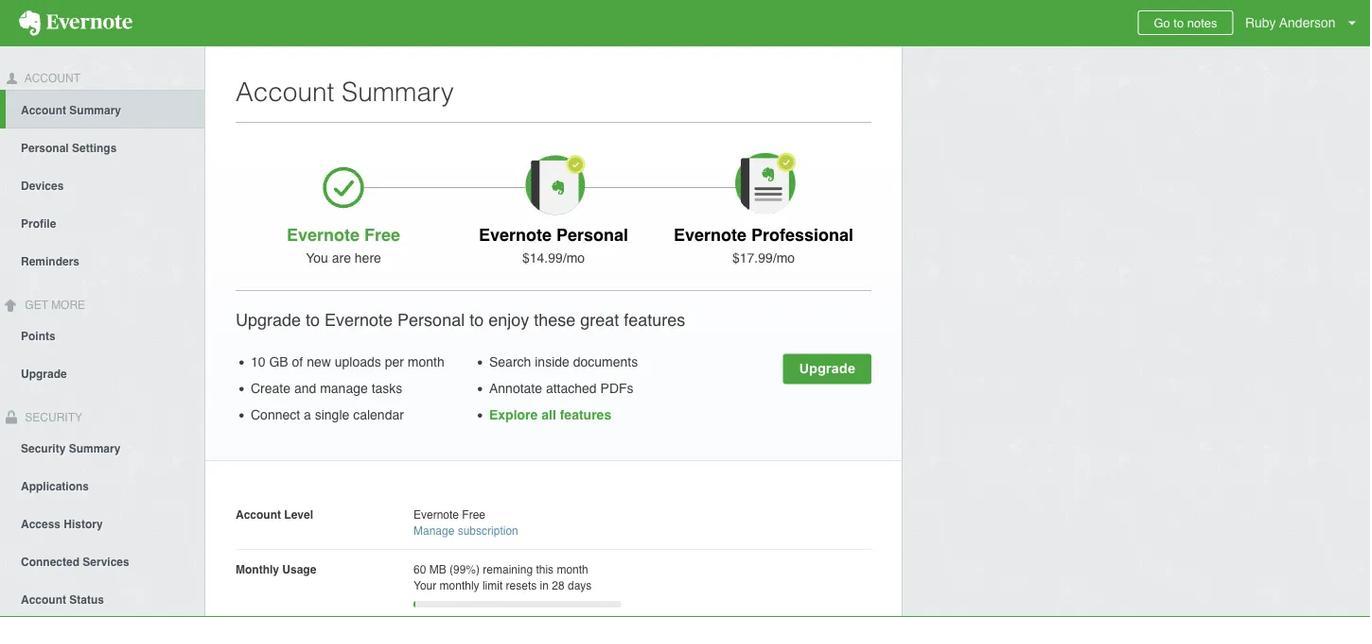 Task type: describe. For each thing, give the bounding box(es) containing it.
1 horizontal spatial upgrade
[[236, 310, 301, 330]]

evernote for evernote professional
[[674, 225, 747, 245]]

usage
[[282, 563, 316, 577]]

0 horizontal spatial account summary
[[21, 104, 121, 117]]

10 gb of new uploads per month
[[251, 355, 444, 370]]

devices link
[[0, 166, 204, 204]]

professional
[[751, 225, 853, 245]]

evernote free manage subscription
[[413, 509, 518, 538]]

points link
[[0, 317, 204, 354]]

you
[[306, 251, 328, 266]]

settings
[[72, 142, 117, 155]]

applications link
[[0, 467, 204, 505]]

mo for personal
[[566, 251, 585, 266]]

level
[[284, 509, 313, 522]]

evernote inside evernote free manage subscription
[[413, 509, 459, 522]]

reminders
[[21, 255, 80, 269]]

summary for account summary link
[[69, 104, 121, 117]]

0 horizontal spatial features
[[560, 408, 611, 423]]

$14.99/
[[522, 251, 566, 266]]

2 upgrade link from the left
[[0, 354, 204, 392]]

applications
[[21, 480, 89, 493]]

mb
[[429, 563, 446, 577]]

status
[[69, 594, 104, 607]]

tasks
[[372, 381, 402, 396]]

ruby anderson
[[1245, 15, 1336, 30]]

documents
[[573, 355, 638, 370]]

10
[[251, 355, 265, 370]]

(99%)
[[449, 563, 480, 577]]

account status link
[[0, 580, 204, 618]]

28
[[552, 580, 565, 593]]

go
[[1154, 16, 1170, 30]]

great
[[580, 310, 619, 330]]

points
[[21, 330, 56, 343]]

personal settings link
[[0, 128, 204, 166]]

security for security summary
[[21, 442, 66, 455]]

days
[[568, 580, 592, 593]]

connect
[[251, 408, 300, 423]]

personal inside evernote personal $14.99/ mo
[[556, 225, 628, 245]]

reminders link
[[0, 242, 204, 280]]

connected services
[[21, 556, 129, 569]]

0 horizontal spatial upgrade
[[21, 368, 67, 381]]

single
[[315, 408, 349, 423]]

monthly usage
[[236, 563, 316, 577]]

1 horizontal spatial account summary
[[236, 77, 454, 107]]

inside
[[535, 355, 569, 370]]

calendar
[[353, 408, 404, 423]]

annotate attached pdfs
[[489, 381, 634, 396]]

a
[[304, 408, 311, 423]]

security summary
[[21, 442, 121, 455]]

security summary link
[[0, 429, 204, 467]]

1 upgrade link from the left
[[783, 354, 871, 385]]

free for evernote free manage subscription
[[462, 509, 485, 522]]

1 horizontal spatial personal
[[397, 310, 465, 330]]

connected services link
[[0, 543, 204, 580]]

of
[[292, 355, 303, 370]]

devices
[[21, 180, 64, 193]]

evernote up uploads
[[325, 310, 393, 330]]

0 vertical spatial personal
[[21, 142, 69, 155]]

account status
[[21, 594, 104, 607]]

ruby anderson link
[[1240, 0, 1370, 46]]

limit
[[482, 580, 503, 593]]

to for notes
[[1174, 16, 1184, 30]]

attached
[[546, 381, 597, 396]]

monthly
[[236, 563, 279, 577]]

evernote link
[[0, 0, 151, 46]]

upgrade to evernote personal to enjoy these great features
[[236, 310, 685, 330]]

evernote image
[[0, 10, 151, 36]]

are
[[332, 251, 351, 266]]

in
[[540, 580, 549, 593]]

your
[[413, 580, 436, 593]]

ruby
[[1245, 15, 1276, 30]]

access history link
[[0, 505, 204, 543]]

profile link
[[0, 204, 204, 242]]

access history
[[21, 518, 103, 531]]

pdfs
[[600, 381, 634, 396]]

mo for professional
[[776, 251, 795, 266]]

1 horizontal spatial to
[[469, 310, 484, 330]]

0 vertical spatial features
[[624, 310, 685, 330]]

evernote professional $17.99/ mo
[[674, 225, 853, 266]]



Task type: locate. For each thing, give the bounding box(es) containing it.
evernote
[[287, 225, 360, 245], [479, 225, 552, 245], [674, 225, 747, 245], [325, 310, 393, 330], [413, 509, 459, 522]]

subscription
[[458, 525, 518, 538]]

features
[[624, 310, 685, 330], [560, 408, 611, 423]]

evernote up $17.99/
[[674, 225, 747, 245]]

0 horizontal spatial upgrade link
[[0, 354, 204, 392]]

evernote up manage
[[413, 509, 459, 522]]

mo inside evernote personal $14.99/ mo
[[566, 251, 585, 266]]

upgrade
[[236, 310, 301, 330], [799, 360, 855, 376], [21, 368, 67, 381]]

mo down professional
[[776, 251, 795, 266]]

1 horizontal spatial features
[[624, 310, 685, 330]]

go to notes
[[1154, 16, 1217, 30]]

to right go
[[1174, 16, 1184, 30]]

enjoy
[[488, 310, 529, 330]]

evernote for evernote free
[[287, 225, 360, 245]]

1 horizontal spatial free
[[462, 509, 485, 522]]

mo
[[566, 251, 585, 266], [776, 251, 795, 266]]

summary for security summary link
[[69, 442, 121, 455]]

account
[[22, 72, 80, 85], [236, 77, 334, 107], [21, 104, 66, 117], [236, 509, 281, 522], [21, 594, 66, 607]]

evernote personal $14.99/ mo
[[479, 225, 628, 266]]

1 vertical spatial features
[[560, 408, 611, 423]]

personal settings
[[21, 142, 117, 155]]

all
[[541, 408, 556, 423]]

account summary
[[236, 77, 454, 107], [21, 104, 121, 117]]

1 vertical spatial security
[[21, 442, 66, 455]]

evernote free you are here
[[287, 225, 400, 266]]

1 horizontal spatial month
[[557, 563, 588, 577]]

security for security
[[22, 411, 82, 424]]

security
[[22, 411, 82, 424], [21, 442, 66, 455]]

0 horizontal spatial to
[[306, 310, 320, 330]]

0 vertical spatial free
[[364, 225, 400, 245]]

go to notes link
[[1138, 10, 1233, 35]]

free inside evernote free manage subscription
[[462, 509, 485, 522]]

security up applications
[[21, 442, 66, 455]]

resets
[[506, 580, 537, 593]]

2 mo from the left
[[776, 251, 795, 266]]

personal up "devices"
[[21, 142, 69, 155]]

60 mb (99%) remaining this month your monthly limit resets in 28 days
[[413, 563, 592, 593]]

0 vertical spatial security
[[22, 411, 82, 424]]

manage
[[320, 381, 368, 396]]

search
[[489, 355, 531, 370]]

month up days
[[557, 563, 588, 577]]

account summary link
[[6, 90, 204, 128]]

1 vertical spatial month
[[557, 563, 588, 577]]

2 horizontal spatial upgrade
[[799, 360, 855, 376]]

mo up these
[[566, 251, 585, 266]]

1 mo from the left
[[566, 251, 585, 266]]

evernote inside evernote free you are here
[[287, 225, 360, 245]]

0 vertical spatial month
[[408, 355, 444, 370]]

to
[[1174, 16, 1184, 30], [306, 310, 320, 330], [469, 310, 484, 330]]

1 horizontal spatial mo
[[776, 251, 795, 266]]

these
[[534, 310, 575, 330]]

evernote up '$14.99/'
[[479, 225, 552, 245]]

create
[[251, 381, 291, 396]]

free up here
[[364, 225, 400, 245]]

to left enjoy
[[469, 310, 484, 330]]

security up security summary
[[22, 411, 82, 424]]

evernote for evernote personal
[[479, 225, 552, 245]]

manage subscription link
[[413, 525, 518, 538]]

connected
[[21, 556, 79, 569]]

per
[[385, 355, 404, 370]]

personal up the per
[[397, 310, 465, 330]]

explore all features link
[[489, 408, 611, 423]]

month
[[408, 355, 444, 370], [557, 563, 588, 577]]

explore
[[489, 408, 538, 423]]

2 horizontal spatial personal
[[556, 225, 628, 245]]

evernote up you
[[287, 225, 360, 245]]

free up manage subscription link
[[462, 509, 485, 522]]

account level
[[236, 509, 313, 522]]

access
[[21, 518, 61, 531]]

here
[[355, 251, 381, 266]]

1 vertical spatial free
[[462, 509, 485, 522]]

features right great
[[624, 310, 685, 330]]

1 horizontal spatial upgrade link
[[783, 354, 871, 385]]

personal
[[21, 142, 69, 155], [556, 225, 628, 245], [397, 310, 465, 330]]

monthly
[[440, 580, 479, 593]]

2 horizontal spatial to
[[1174, 16, 1184, 30]]

evernote inside evernote personal $14.99/ mo
[[479, 225, 552, 245]]

60
[[413, 563, 426, 577]]

get
[[25, 299, 48, 312]]

anderson
[[1279, 15, 1336, 30]]

explore all features
[[489, 408, 611, 423]]

this
[[536, 563, 554, 577]]

free for evernote free you are here
[[364, 225, 400, 245]]

connect a single calendar
[[251, 408, 404, 423]]

month right the per
[[408, 355, 444, 370]]

to for evernote
[[306, 310, 320, 330]]

history
[[64, 518, 103, 531]]

to up new
[[306, 310, 320, 330]]

upgrade link
[[783, 354, 871, 385], [0, 354, 204, 392]]

0 horizontal spatial mo
[[566, 251, 585, 266]]

mo inside evernote professional $17.99/ mo
[[776, 251, 795, 266]]

evernote inside evernote professional $17.99/ mo
[[674, 225, 747, 245]]

annotate
[[489, 381, 542, 396]]

new
[[307, 355, 331, 370]]

$17.99/
[[732, 251, 776, 266]]

summary
[[342, 77, 454, 107], [69, 104, 121, 117], [69, 442, 121, 455]]

notes
[[1187, 16, 1217, 30]]

free
[[364, 225, 400, 245], [462, 509, 485, 522]]

month inside 60 mb (99%) remaining this month your monthly limit resets in 28 days
[[557, 563, 588, 577]]

profile
[[21, 217, 56, 231]]

personal up '$14.99/'
[[556, 225, 628, 245]]

uploads
[[335, 355, 381, 370]]

manage
[[413, 525, 455, 538]]

create and manage tasks
[[251, 381, 402, 396]]

features down attached
[[560, 408, 611, 423]]

gb
[[269, 355, 288, 370]]

free inside evernote free you are here
[[364, 225, 400, 245]]

get more
[[22, 299, 85, 312]]

2 vertical spatial personal
[[397, 310, 465, 330]]

and
[[294, 381, 316, 396]]

0 horizontal spatial personal
[[21, 142, 69, 155]]

0 horizontal spatial free
[[364, 225, 400, 245]]

1 vertical spatial personal
[[556, 225, 628, 245]]

more
[[51, 299, 85, 312]]

search inside documents
[[489, 355, 638, 370]]

remaining
[[483, 563, 533, 577]]

0 horizontal spatial month
[[408, 355, 444, 370]]

services
[[83, 556, 129, 569]]



Task type: vqa. For each thing, say whether or not it's contained in the screenshot.
Notebook tab
no



